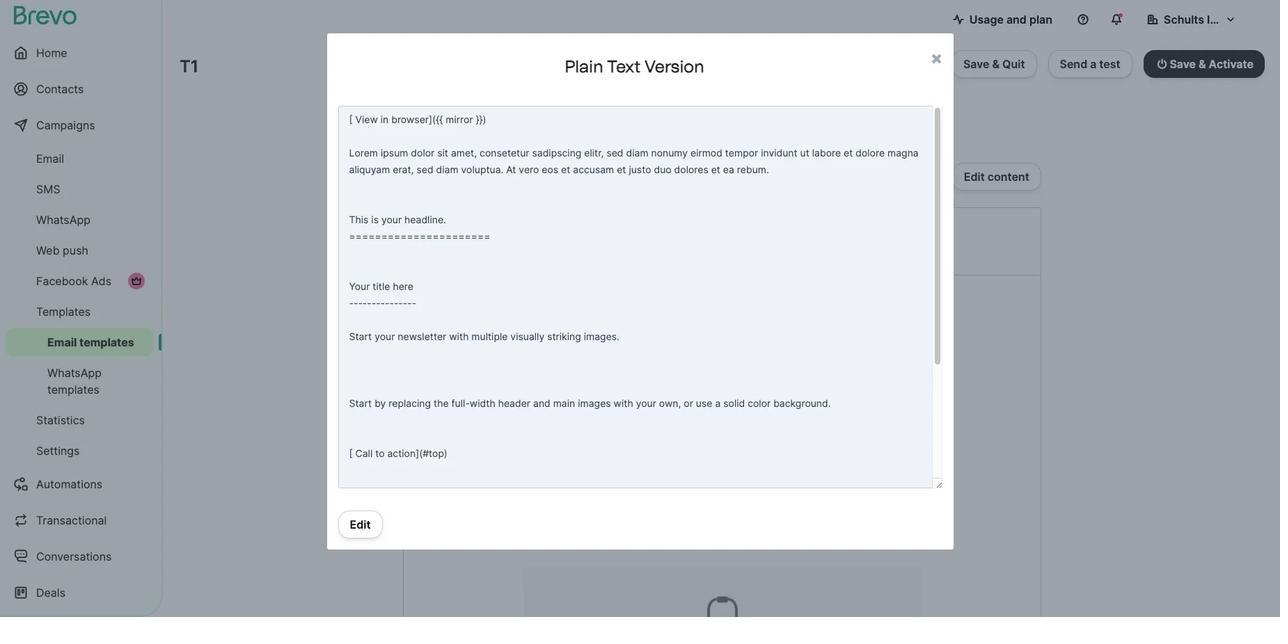 Task type: vqa. For each thing, say whether or not it's contained in the screenshot.
16 Link
no



Task type: describe. For each thing, give the bounding box(es) containing it.
home
[[36, 46, 67, 60]]

deals link
[[6, 577, 153, 610]]

save & quit
[[964, 57, 1025, 71]]

edit for edit content
[[964, 170, 985, 184]]

home link
[[6, 36, 153, 70]]

edit content
[[964, 170, 1030, 184]]

inc inside button
[[1208, 13, 1224, 26]]

email templates link
[[6, 329, 153, 357]]

automations
[[36, 478, 103, 492]]

facebook
[[36, 274, 88, 288]]

t1
[[180, 56, 199, 77]]

a
[[1091, 57, 1097, 71]]

edit for edit
[[350, 518, 371, 532]]

setup
[[678, 108, 709, 122]]

sms link
[[6, 176, 153, 203]]

:
[[470, 220, 473, 234]]

and
[[1007, 13, 1027, 26]]

activate
[[1209, 57, 1254, 71]]

text
[[607, 56, 641, 77]]

save & activate button
[[1144, 50, 1265, 78]]

whatsapp for whatsapp
[[36, 213, 91, 227]]

content
[[988, 170, 1030, 184]]

plain text version
[[565, 56, 705, 77]]

settings
[[36, 444, 80, 458]]

version
[[645, 56, 705, 77]]

send a test
[[1060, 57, 1121, 71]]

settings link
[[6, 437, 153, 465]]

from : schults inc
[[443, 220, 536, 234]]

quit
[[1003, 57, 1025, 71]]

email for email templates
[[47, 336, 77, 350]]

setup link
[[678, 108, 709, 123]]

web push link
[[6, 237, 153, 265]]

web
[[36, 244, 60, 258]]

subject
[[443, 243, 483, 257]]

email for email
[[36, 152, 64, 166]]

statistics link
[[6, 407, 153, 435]]

send
[[1060, 57, 1088, 71]]

push
[[63, 244, 88, 258]]

web push
[[36, 244, 88, 258]]

statistics
[[36, 414, 85, 428]]

[ View in browser]({{ mirror }})    Lorem ipsum dolor sit amet, consetetur sadipscing elitr, sed diam nonumy eirmod tempor invidunt ut labore et dolore magna aliquyam erat, sed diam voluptua. At vero eos et accusam et justo duo dolores et ea rebum.      This is your headline.  ======================      Your title here  ---------------    Start your newsletter with multiple visually striking images.         Start by replacing the full-width header and main images with your own, or use a solid color background.      [ Call to action](#top)      **Schults Inc**    123 Street Road, 28390, Huntersville    This email was sent to {{contact.EMAIL}}    You've received this email because you've subscribed to our newsletter.    [Unsubscribe]({{ unsubscribe }}) text field
[[338, 106, 943, 489]]



Task type: locate. For each thing, give the bounding box(es) containing it.
edit content button
[[953, 163, 1042, 191]]

1 horizontal spatial schults
[[1164, 13, 1205, 26]]

facebook ads
[[36, 274, 111, 288]]

left___rvooi image
[[131, 276, 142, 287]]

0 horizontal spatial edit
[[350, 518, 371, 532]]

facebook ads link
[[6, 267, 153, 295]]

inc up save & activate
[[1208, 13, 1224, 26]]

0 vertical spatial schults
[[1164, 13, 1205, 26]]

1 vertical spatial email
[[47, 336, 77, 350]]

save & activate
[[1170, 57, 1254, 71]]

save for save & quit
[[964, 57, 990, 71]]

1 horizontal spatial save
[[1170, 57, 1197, 71]]

1 save from the left
[[964, 57, 990, 71]]

whatsapp
[[36, 213, 91, 227], [47, 366, 102, 380]]

0 vertical spatial email
[[36, 152, 64, 166]]

contacts link
[[6, 72, 153, 106]]

deals
[[36, 586, 65, 600]]

0 vertical spatial templates
[[79, 336, 134, 350]]

templates for whatsapp templates
[[47, 383, 100, 397]]

schults inc button
[[1137, 6, 1248, 33]]

1 vertical spatial schults
[[478, 220, 517, 234]]

schults up save & activate button
[[1164, 13, 1205, 26]]

ads
[[91, 274, 111, 288]]

2 & from the left
[[1199, 57, 1207, 71]]

& left activate
[[1199, 57, 1207, 71]]

templates up statistics link
[[47, 383, 100, 397]]

automations link
[[6, 468, 153, 501]]

1 vertical spatial whatsapp
[[47, 366, 102, 380]]

schults inc
[[1164, 13, 1224, 26]]

campaigns link
[[6, 109, 153, 142]]

templates
[[79, 336, 134, 350], [47, 383, 100, 397]]

email templates
[[47, 336, 134, 350]]

design link
[[731, 108, 767, 123]]

0 vertical spatial whatsapp
[[36, 213, 91, 227]]

whatsapp templates link
[[6, 359, 153, 404]]

email
[[36, 152, 64, 166], [47, 336, 77, 350]]

templates for email templates
[[79, 336, 134, 350]]

preview button
[[473, 163, 557, 191]]

from
[[443, 220, 470, 234]]

whatsapp for whatsapp templates
[[47, 366, 102, 380]]

1 vertical spatial templates
[[47, 383, 100, 397]]

whatsapp down email templates link
[[47, 366, 102, 380]]

save right power off image
[[1170, 57, 1197, 71]]

1 horizontal spatial inc
[[1208, 13, 1224, 26]]

& left quit
[[993, 57, 1000, 71]]

templates link
[[6, 298, 153, 326]]

templates
[[36, 305, 91, 319]]

edit inside button
[[350, 518, 371, 532]]

send a test button
[[1048, 50, 1133, 78]]

usage and plan
[[970, 13, 1053, 26]]

preview
[[485, 170, 528, 184]]

&
[[993, 57, 1000, 71], [1199, 57, 1207, 71]]

& for activate
[[1199, 57, 1207, 71]]

edit
[[964, 170, 985, 184], [350, 518, 371, 532]]

usage and plan button
[[942, 6, 1064, 33]]

save
[[964, 57, 990, 71], [1170, 57, 1197, 71]]

inc
[[1208, 13, 1224, 26], [520, 220, 536, 234]]

schults inside button
[[1164, 13, 1205, 26]]

schults right :
[[478, 220, 517, 234]]

email up sms
[[36, 152, 64, 166]]

transactional link
[[6, 504, 153, 538]]

edit button
[[338, 511, 383, 539]]

0 horizontal spatial &
[[993, 57, 1000, 71]]

edit inside 'button'
[[964, 170, 985, 184]]

1 horizontal spatial edit
[[964, 170, 985, 184]]

usage
[[970, 13, 1004, 26]]

& for quit
[[993, 57, 1000, 71]]

1 vertical spatial inc
[[520, 220, 536, 234]]

whatsapp up web push
[[36, 213, 91, 227]]

sms
[[36, 182, 60, 196]]

email down templates
[[47, 336, 77, 350]]

campaigns
[[36, 118, 95, 132]]

0 vertical spatial edit
[[964, 170, 985, 184]]

email link
[[6, 145, 153, 173]]

plain text version document
[[327, 33, 954, 550]]

2 save from the left
[[1170, 57, 1197, 71]]

plan
[[1030, 13, 1053, 26]]

save left quit
[[964, 57, 990, 71]]

schults
[[1164, 13, 1205, 26], [478, 220, 517, 234]]

whatsapp link
[[6, 206, 153, 234]]

conversations
[[36, 550, 112, 564]]

inc down preview button
[[520, 220, 536, 234]]

whatsapp templates
[[47, 366, 102, 397]]

0 vertical spatial inc
[[1208, 13, 1224, 26]]

templates inside the whatsapp templates
[[47, 383, 100, 397]]

0 horizontal spatial inc
[[520, 220, 536, 234]]

transactional
[[36, 514, 107, 528]]

0 horizontal spatial schults
[[478, 220, 517, 234]]

1 horizontal spatial &
[[1199, 57, 1207, 71]]

0 horizontal spatial save
[[964, 57, 990, 71]]

conversations link
[[6, 540, 153, 574]]

plain
[[565, 56, 604, 77]]

1 & from the left
[[993, 57, 1000, 71]]

save for save & activate
[[1170, 57, 1197, 71]]

contacts
[[36, 82, 84, 96]]

test
[[1100, 57, 1121, 71]]

caret down image
[[539, 171, 545, 182]]

1 vertical spatial edit
[[350, 518, 371, 532]]

power off image
[[1158, 59, 1167, 70]]

save & quit button
[[952, 50, 1037, 78]]

design
[[731, 108, 767, 122]]

templates down templates link
[[79, 336, 134, 350]]



